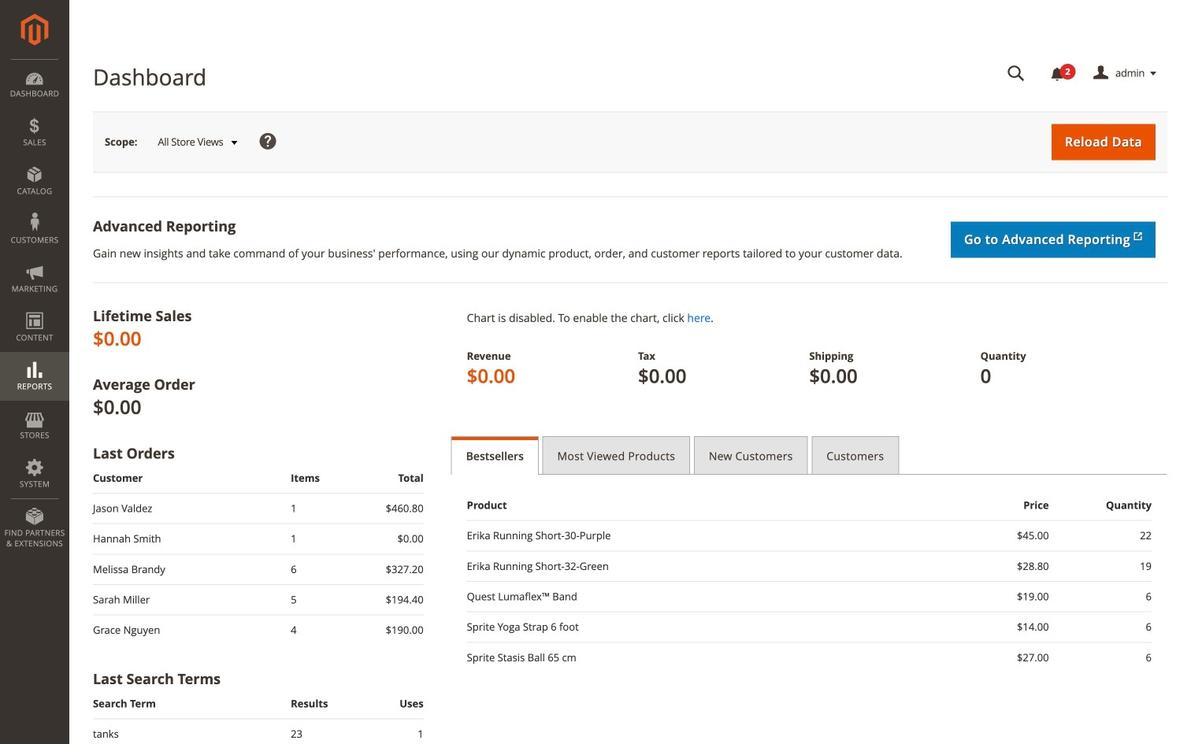 Task type: describe. For each thing, give the bounding box(es) containing it.
magento admin panel image
[[21, 13, 48, 46]]



Task type: locate. For each thing, give the bounding box(es) containing it.
None text field
[[997, 60, 1036, 87]]

menu bar
[[0, 59, 69, 557]]

tab list
[[451, 436, 1168, 475]]



